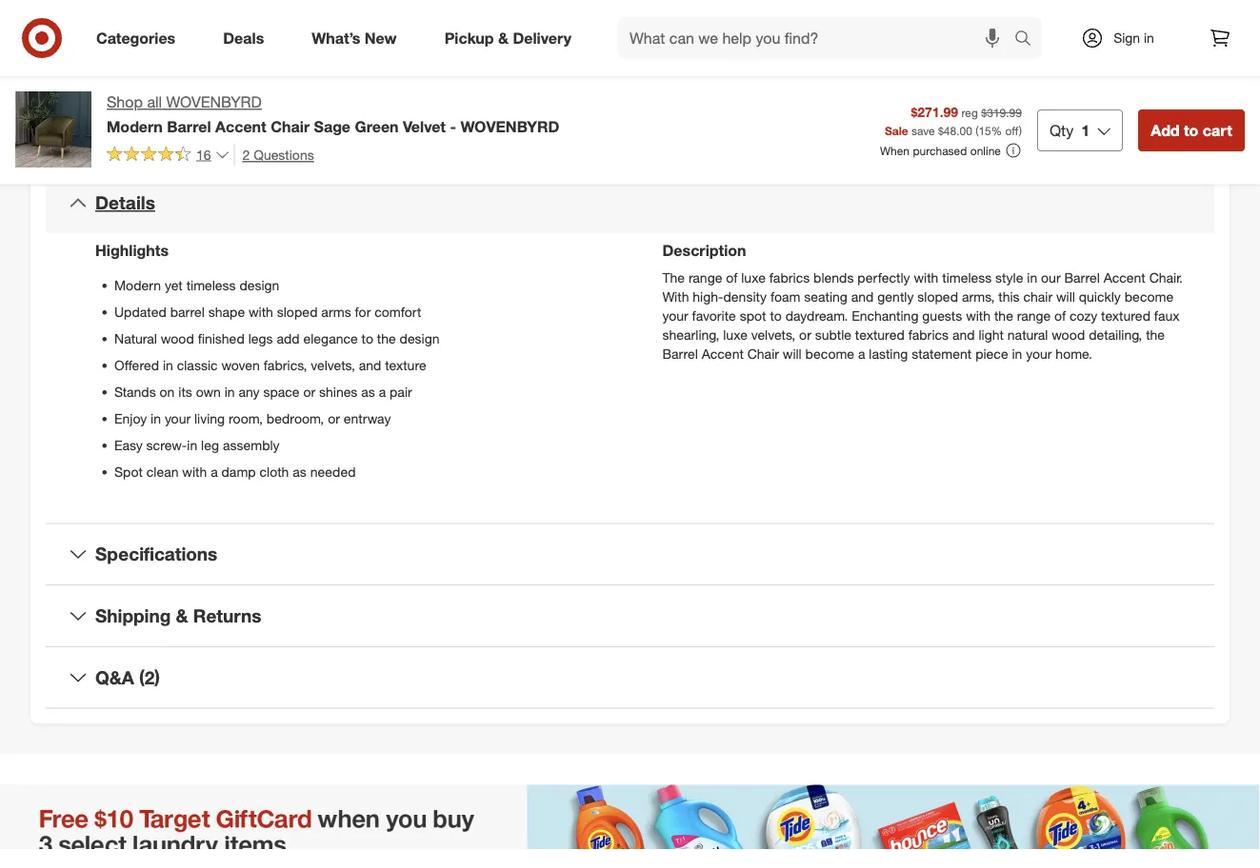 Task type: vqa. For each thing, say whether or not it's contained in the screenshot.
off
yes



Task type: locate. For each thing, give the bounding box(es) containing it.
sloped up guests
[[918, 288, 958, 305]]

0 vertical spatial barrel
[[167, 117, 211, 136]]

0 vertical spatial &
[[498, 29, 509, 47]]

1 vertical spatial fabrics
[[909, 326, 949, 343]]

density
[[724, 288, 767, 305]]

1 horizontal spatial accent
[[702, 345, 744, 362]]

barrel inside shop all wovenbyrd modern barrel accent chair sage green velvet - wovenbyrd
[[167, 117, 211, 136]]

the up light
[[995, 307, 1013, 324]]

0 horizontal spatial your
[[165, 410, 191, 427]]

needed
[[310, 463, 356, 480]]

0 horizontal spatial range
[[689, 269, 722, 286]]

wood
[[1052, 326, 1085, 343], [161, 330, 194, 347]]

or down daydream.
[[799, 326, 811, 343]]

0 vertical spatial or
[[799, 326, 811, 343]]

wovenbyrd up 16
[[166, 93, 262, 111]]

about this item
[[551, 115, 709, 142]]

1 vertical spatial this
[[999, 288, 1020, 305]]

easy screw-in leg assembly
[[114, 437, 280, 453]]

timeless up arms,
[[942, 269, 992, 286]]

2 horizontal spatial and
[[953, 326, 975, 343]]

1 vertical spatial as
[[293, 463, 307, 480]]

the down comfort
[[377, 330, 396, 347]]

1 vertical spatial become
[[806, 345, 855, 362]]

modern yet timeless design
[[114, 277, 279, 293]]

1 vertical spatial design
[[400, 330, 440, 347]]

velvet
[[403, 117, 446, 136]]

shipping
[[95, 605, 171, 627]]

textured down enchanting
[[855, 326, 905, 343]]

design up texture
[[400, 330, 440, 347]]

0 vertical spatial and
[[851, 288, 874, 305]]

image of modern barrel accent chair sage green velvet - wovenbyrd image
[[15, 91, 91, 168]]

1 horizontal spatial a
[[379, 383, 386, 400]]

1 horizontal spatial the
[[995, 307, 1013, 324]]

textured up detailing,
[[1101, 307, 1151, 324]]

0 horizontal spatial textured
[[855, 326, 905, 343]]

1 vertical spatial range
[[1017, 307, 1051, 324]]

easy
[[114, 437, 143, 453]]

in right sign
[[1144, 30, 1154, 46]]

1 vertical spatial to
[[770, 307, 782, 324]]

image gallery element
[[15, 0, 607, 69]]

to down for
[[362, 330, 373, 347]]

and down perfectly on the right of the page
[[851, 288, 874, 305]]

wood inside description the range of luxe fabrics blends perfectly with timeless style in our barrel accent chair. with high-density foam seating and gently sloped arms, this chair will quickly become your favorite spot to daydream. enchanting guests with the range of cozy textured faux shearling, luxe velvets, or subtle textured fabrics and light natural wood detailing, the barrel accent chair will become a lasting statement piece in your home.
[[1052, 326, 1085, 343]]

woven
[[221, 357, 260, 373]]

fabrics up foam
[[769, 269, 810, 286]]

0 horizontal spatial as
[[293, 463, 307, 480]]

15
[[979, 123, 992, 137]]

2 horizontal spatial a
[[858, 345, 865, 362]]

screw-
[[146, 437, 187, 453]]

natural wood finished legs add elegance to the design
[[114, 330, 440, 347]]

2 horizontal spatial the
[[1146, 326, 1165, 343]]

in left any
[[225, 383, 235, 400]]

luxe
[[741, 269, 766, 286], [723, 326, 748, 343]]

0 vertical spatial become
[[1125, 288, 1174, 305]]

0 horizontal spatial to
[[362, 330, 373, 347]]

as right cloth
[[293, 463, 307, 480]]

luxe down spot
[[723, 326, 748, 343]]

1 vertical spatial or
[[303, 383, 315, 400]]

qty 1
[[1050, 121, 1090, 139]]

1 horizontal spatial of
[[1055, 307, 1066, 324]]

0 horizontal spatial velvets,
[[311, 357, 355, 373]]

1 vertical spatial velvets,
[[311, 357, 355, 373]]

velvets, inside description the range of luxe fabrics blends perfectly with timeless style in our barrel accent chair. with high-density foam seating and gently sloped arms, this chair will quickly become your favorite spot to daydream. enchanting guests with the range of cozy textured faux shearling, luxe velvets, or subtle textured fabrics and light natural wood detailing, the barrel accent chair will become a lasting statement piece in your home.
[[751, 326, 796, 343]]

1 horizontal spatial design
[[400, 330, 440, 347]]

chair
[[271, 117, 310, 136]]

green
[[355, 117, 399, 136]]

2 vertical spatial accent
[[702, 345, 744, 362]]

wovenbyrd
[[166, 93, 262, 111], [461, 117, 560, 136]]

of
[[726, 269, 738, 286], [1055, 307, 1066, 324]]

quickly
[[1079, 288, 1121, 305]]

modern down shop
[[107, 117, 163, 136]]

0 vertical spatial to
[[1184, 121, 1199, 139]]

enchanting
[[852, 307, 919, 324]]

1 horizontal spatial and
[[851, 288, 874, 305]]

or right the "space"
[[303, 383, 315, 400]]

shines
[[319, 383, 358, 400]]

wood down barrel
[[161, 330, 194, 347]]

0 vertical spatial velvets,
[[751, 326, 796, 343]]

luxe up "density"
[[741, 269, 766, 286]]

0 horizontal spatial design
[[240, 277, 279, 293]]

sloped inside description the range of luxe fabrics blends perfectly with timeless style in our barrel accent chair. with high-density foam seating and gently sloped arms, this chair will quickly become your favorite spot to daydream. enchanting guests with the range of cozy textured faux shearling, luxe velvets, or subtle textured fabrics and light natural wood detailing, the barrel accent chair will become a lasting statement piece in your home.
[[918, 288, 958, 305]]

0 vertical spatial fabrics
[[769, 269, 810, 286]]

2 vertical spatial and
[[359, 357, 381, 373]]

velvets, up chair will
[[751, 326, 796, 343]]

0 vertical spatial this
[[620, 115, 658, 142]]

more
[[288, 39, 323, 57]]

or
[[799, 326, 811, 343], [303, 383, 315, 400], [328, 410, 340, 427]]

become down subtle
[[806, 345, 855, 362]]

yet
[[165, 277, 183, 293]]

in up on
[[163, 357, 173, 373]]

1 horizontal spatial &
[[498, 29, 509, 47]]

modern inside shop all wovenbyrd modern barrel accent chair sage green velvet - wovenbyrd
[[107, 117, 163, 136]]

of down will
[[1055, 307, 1066, 324]]

with up legs
[[249, 303, 273, 320]]

$271.99
[[911, 103, 958, 120]]

stands
[[114, 383, 156, 400]]

1 horizontal spatial timeless
[[942, 269, 992, 286]]

2 questions link
[[234, 144, 314, 165]]

1 horizontal spatial range
[[1017, 307, 1051, 324]]

1 vertical spatial modern
[[114, 277, 161, 293]]

search button
[[1006, 17, 1052, 63]]

in
[[1144, 30, 1154, 46], [1027, 269, 1038, 286], [1012, 345, 1023, 362], [163, 357, 173, 373], [225, 383, 235, 400], [151, 410, 161, 427], [187, 437, 197, 453]]

to
[[1184, 121, 1199, 139], [770, 307, 782, 324], [362, 330, 373, 347]]

high-
[[693, 288, 724, 305]]

1 vertical spatial accent
[[1104, 269, 1146, 286]]

0 horizontal spatial wovenbyrd
[[166, 93, 262, 111]]

shipping & returns
[[95, 605, 261, 627]]

enjoy
[[114, 410, 147, 427]]

barrel down shearling, at the top
[[663, 345, 698, 362]]

& left "returns"
[[176, 605, 188, 627]]

subtle
[[815, 326, 852, 343]]

timeless up shape
[[186, 277, 236, 293]]

velvets, down elegance on the left of page
[[311, 357, 355, 373]]

& inside dropdown button
[[176, 605, 188, 627]]

q&a (2) button
[[46, 648, 1215, 708]]

& for pickup
[[498, 29, 509, 47]]

become down chair.
[[1125, 288, 1174, 305]]

daydream.
[[786, 307, 848, 324]]

barrel
[[167, 117, 211, 136], [1065, 269, 1100, 286], [663, 345, 698, 362]]

1 horizontal spatial fabrics
[[909, 326, 949, 343]]

0 vertical spatial modern
[[107, 117, 163, 136]]

0 vertical spatial design
[[240, 277, 279, 293]]

0 horizontal spatial fabrics
[[769, 269, 810, 286]]

-
[[450, 117, 456, 136]]

of up "density"
[[726, 269, 738, 286]]

&
[[498, 29, 509, 47], [176, 605, 188, 627]]

a left the damp
[[211, 463, 218, 480]]

a inside description the range of luxe fabrics blends perfectly with timeless style in our barrel accent chair. with high-density foam seating and gently sloped arms, this chair will quickly become your favorite spot to daydream. enchanting guests with the range of cozy textured faux shearling, luxe velvets, or subtle textured fabrics and light natural wood detailing, the barrel accent chair will become a lasting statement piece in your home.
[[858, 345, 865, 362]]

your down natural
[[1026, 345, 1052, 362]]

become
[[1125, 288, 1174, 305], [806, 345, 855, 362]]

1 horizontal spatial velvets,
[[751, 326, 796, 343]]

1 vertical spatial textured
[[855, 326, 905, 343]]

space
[[263, 383, 300, 400]]

design
[[240, 277, 279, 293], [400, 330, 440, 347]]

1 horizontal spatial to
[[770, 307, 782, 324]]

light
[[979, 326, 1004, 343]]

texture
[[385, 357, 426, 373]]

2 horizontal spatial or
[[799, 326, 811, 343]]

2 vertical spatial barrel
[[663, 345, 698, 362]]

timeless
[[942, 269, 992, 286], [186, 277, 236, 293]]

0 vertical spatial accent
[[215, 117, 266, 136]]

as up entrway
[[361, 383, 375, 400]]

fabrics up statement
[[909, 326, 949, 343]]

when purchased online
[[880, 143, 1001, 158]]

fabrics
[[769, 269, 810, 286], [909, 326, 949, 343]]

all
[[147, 93, 162, 111]]

1 horizontal spatial wovenbyrd
[[461, 117, 560, 136]]

a left lasting
[[858, 345, 865, 362]]

design up updated barrel shape with sloped arms for comfort
[[240, 277, 279, 293]]

item
[[664, 115, 709, 142]]

shop all wovenbyrd modern barrel accent chair sage green velvet - wovenbyrd
[[107, 93, 560, 136]]

1 horizontal spatial become
[[1125, 288, 1174, 305]]

%
[[992, 123, 1002, 137]]

1 vertical spatial of
[[1055, 307, 1066, 324]]

sloped up add at the left of page
[[277, 303, 318, 320]]

0 horizontal spatial a
[[211, 463, 218, 480]]

pickup
[[445, 29, 494, 47]]

categories link
[[80, 17, 199, 59]]

barrel up will
[[1065, 269, 1100, 286]]

cloth
[[260, 463, 289, 480]]

its
[[178, 383, 192, 400]]

and left texture
[[359, 357, 381, 373]]

shape
[[208, 303, 245, 320]]

your down its
[[165, 410, 191, 427]]

natural
[[1008, 326, 1048, 343]]

1 vertical spatial your
[[1026, 345, 1052, 362]]

1 horizontal spatial this
[[999, 288, 1020, 305]]

shop
[[107, 93, 143, 111]]

0 vertical spatial range
[[689, 269, 722, 286]]

0 horizontal spatial wood
[[161, 330, 194, 347]]

0 horizontal spatial &
[[176, 605, 188, 627]]

accent down shearling, at the top
[[702, 345, 744, 362]]

show more images
[[246, 39, 377, 57]]

2 horizontal spatial your
[[1026, 345, 1052, 362]]

categories
[[96, 29, 175, 47]]

1 horizontal spatial textured
[[1101, 307, 1151, 324]]

0 horizontal spatial of
[[726, 269, 738, 286]]

or down shines
[[328, 410, 340, 427]]

advertisement region
[[653, 0, 1245, 33], [0, 786, 1260, 851]]

to right add
[[1184, 121, 1199, 139]]

0 vertical spatial a
[[858, 345, 865, 362]]

2 horizontal spatial to
[[1184, 121, 1199, 139]]

0 vertical spatial advertisement region
[[653, 0, 1245, 33]]

specifications button
[[46, 524, 1215, 585]]

as
[[361, 383, 375, 400], [293, 463, 307, 480]]

shipping & returns button
[[46, 586, 1215, 647]]

in down natural
[[1012, 345, 1023, 362]]

the down faux on the right of the page
[[1146, 326, 1165, 343]]

accent up quickly in the top of the page
[[1104, 269, 1146, 286]]

a left pair
[[379, 383, 386, 400]]

your down with on the right of the page
[[663, 307, 688, 324]]

range up high-
[[689, 269, 722, 286]]

this down style on the right top of the page
[[999, 288, 1020, 305]]

deals
[[223, 29, 264, 47]]

0 horizontal spatial accent
[[215, 117, 266, 136]]

and left light
[[953, 326, 975, 343]]

this left item
[[620, 115, 658, 142]]

legs
[[248, 330, 273, 347]]

wood up home.
[[1052, 326, 1085, 343]]

1 horizontal spatial wood
[[1052, 326, 1085, 343]]

clean
[[147, 463, 179, 480]]

2 horizontal spatial barrel
[[1065, 269, 1100, 286]]

2 vertical spatial or
[[328, 410, 340, 427]]

1 horizontal spatial as
[[361, 383, 375, 400]]

0 horizontal spatial barrel
[[167, 117, 211, 136]]

range down chair
[[1017, 307, 1051, 324]]

0 vertical spatial wovenbyrd
[[166, 93, 262, 111]]

2 vertical spatial a
[[211, 463, 218, 480]]

1 horizontal spatial barrel
[[663, 345, 698, 362]]

and
[[851, 288, 874, 305], [953, 326, 975, 343], [359, 357, 381, 373]]

modern up updated
[[114, 277, 161, 293]]

1 horizontal spatial or
[[328, 410, 340, 427]]

$
[[938, 123, 944, 137]]

wovenbyrd right - on the top
[[461, 117, 560, 136]]

add
[[277, 330, 300, 347]]

details button
[[46, 173, 1215, 234]]

accent up 2
[[215, 117, 266, 136]]

to down foam
[[770, 307, 782, 324]]

& right pickup
[[498, 29, 509, 47]]

pickup & delivery link
[[428, 17, 595, 59]]

comfort
[[375, 303, 422, 320]]

the
[[995, 307, 1013, 324], [1146, 326, 1165, 343], [377, 330, 396, 347]]

seating
[[804, 288, 848, 305]]

0 vertical spatial your
[[663, 307, 688, 324]]

barrel up 16
[[167, 117, 211, 136]]

1 vertical spatial &
[[176, 605, 188, 627]]

1 horizontal spatial sloped
[[918, 288, 958, 305]]

this
[[620, 115, 658, 142], [999, 288, 1020, 305]]



Task type: describe. For each thing, give the bounding box(es) containing it.
q&a (2)
[[95, 667, 160, 689]]

What can we help you find? suggestions appear below search field
[[618, 17, 1019, 59]]

piece
[[976, 345, 1008, 362]]

in left leg
[[187, 437, 197, 453]]

any
[[239, 383, 260, 400]]

2 vertical spatial your
[[165, 410, 191, 427]]

0 vertical spatial textured
[[1101, 307, 1151, 324]]

0 vertical spatial as
[[361, 383, 375, 400]]

1 vertical spatial wovenbyrd
[[461, 117, 560, 136]]

1 vertical spatial barrel
[[1065, 269, 1100, 286]]

returns
[[193, 605, 261, 627]]

when
[[880, 143, 910, 158]]

add to cart button
[[1139, 109, 1245, 151]]

qty
[[1050, 121, 1074, 139]]

for
[[355, 303, 371, 320]]

leg
[[201, 437, 219, 453]]

2 questions
[[243, 146, 314, 163]]

favorite
[[692, 307, 736, 324]]

the
[[663, 269, 685, 286]]

home.
[[1056, 345, 1093, 362]]

deals link
[[207, 17, 288, 59]]

to inside button
[[1184, 121, 1199, 139]]

)
[[1019, 123, 1022, 137]]

specifications
[[95, 543, 217, 565]]

arms,
[[962, 288, 995, 305]]

fabrics,
[[264, 357, 307, 373]]

faux
[[1154, 307, 1180, 324]]

show more images button
[[233, 27, 389, 69]]

2 vertical spatial to
[[362, 330, 373, 347]]

in right enjoy
[[151, 410, 161, 427]]

accent inside shop all wovenbyrd modern barrel accent chair sage green velvet - wovenbyrd
[[215, 117, 266, 136]]

(
[[976, 123, 979, 137]]

online
[[971, 143, 1001, 158]]

sale
[[885, 123, 909, 137]]

what's
[[312, 29, 361, 47]]

(2)
[[139, 667, 160, 689]]

natural
[[114, 330, 157, 347]]

0 horizontal spatial this
[[620, 115, 658, 142]]

add to cart
[[1151, 121, 1233, 139]]

q&a
[[95, 667, 134, 689]]

description the range of luxe fabrics blends perfectly with timeless style in our barrel accent chair. with high-density foam seating and gently sloped arms, this chair will quickly become your favorite spot to daydream. enchanting guests with the range of cozy textured faux shearling, luxe velvets, or subtle textured fabrics and light natural wood detailing, the barrel accent chair will become a lasting statement piece in your home.
[[663, 241, 1183, 362]]

0 horizontal spatial and
[[359, 357, 381, 373]]

cozy
[[1070, 307, 1098, 324]]

1
[[1082, 121, 1090, 139]]

0 horizontal spatial become
[[806, 345, 855, 362]]

with
[[663, 288, 689, 305]]

with up guests
[[914, 269, 939, 286]]

to inside description the range of luxe fabrics blends perfectly with timeless style in our barrel accent chair. with high-density foam seating and gently sloped arms, this chair will quickly become your favorite spot to daydream. enchanting guests with the range of cozy textured faux shearling, luxe velvets, or subtle textured fabrics and light natural wood detailing, the barrel accent chair will become a lasting statement piece in your home.
[[770, 307, 782, 324]]

living
[[194, 410, 225, 427]]

1 vertical spatial advertisement region
[[0, 786, 1260, 851]]

own
[[196, 383, 221, 400]]

timeless inside description the range of luxe fabrics blends perfectly with timeless style in our barrel accent chair. with high-density foam seating and gently sloped arms, this chair will quickly become your favorite spot to daydream. enchanting guests with the range of cozy textured faux shearling, luxe velvets, or subtle textured fabrics and light natural wood detailing, the barrel accent chair will become a lasting statement piece in your home.
[[942, 269, 992, 286]]

damp
[[222, 463, 256, 480]]

save
[[912, 123, 935, 137]]

classic
[[177, 357, 218, 373]]

chair will
[[748, 345, 802, 362]]

with down the easy screw-in leg assembly at the bottom of page
[[182, 463, 207, 480]]

& for shipping
[[176, 605, 188, 627]]

perfectly
[[858, 269, 910, 286]]

entrway
[[344, 410, 391, 427]]

0 horizontal spatial or
[[303, 383, 315, 400]]

in left the our
[[1027, 269, 1038, 286]]

sign
[[1114, 30, 1140, 46]]

0 vertical spatial luxe
[[741, 269, 766, 286]]

updated
[[114, 303, 167, 320]]

barrel
[[170, 303, 205, 320]]

1 vertical spatial a
[[379, 383, 386, 400]]

on
[[160, 383, 175, 400]]

0 vertical spatial of
[[726, 269, 738, 286]]

add
[[1151, 121, 1180, 139]]

0 horizontal spatial timeless
[[186, 277, 236, 293]]

pickup & delivery
[[445, 29, 572, 47]]

reg
[[962, 105, 978, 119]]

with down arms,
[[966, 307, 991, 324]]

details
[[95, 192, 155, 214]]

2 horizontal spatial accent
[[1104, 269, 1146, 286]]

2
[[243, 146, 250, 163]]

0 horizontal spatial sloped
[[277, 303, 318, 320]]

enjoy in your living room, bedroom, or entrway
[[114, 410, 391, 427]]

1 vertical spatial and
[[953, 326, 975, 343]]

show
[[246, 39, 284, 57]]

0 horizontal spatial the
[[377, 330, 396, 347]]

updated barrel shape with sloped arms for comfort
[[114, 303, 422, 320]]

cart
[[1203, 121, 1233, 139]]

room,
[[229, 410, 263, 427]]

spot clean with a damp cloth as needed
[[114, 463, 356, 480]]

offered
[[114, 357, 159, 373]]

1 horizontal spatial your
[[663, 307, 688, 324]]

or inside description the range of luxe fabrics blends perfectly with timeless style in our barrel accent chair. with high-density foam seating and gently sloped arms, this chair will quickly become your favorite spot to daydream. enchanting guests with the range of cozy textured faux shearling, luxe velvets, or subtle textured fabrics and light natural wood detailing, the barrel accent chair will become a lasting statement piece in your home.
[[799, 326, 811, 343]]

lasting
[[869, 345, 908, 362]]

foam
[[771, 288, 801, 305]]

images
[[328, 39, 377, 57]]

off
[[1006, 123, 1019, 137]]

1 vertical spatial luxe
[[723, 326, 748, 343]]

will
[[1056, 288, 1075, 305]]

sign in
[[1114, 30, 1154, 46]]

new
[[365, 29, 397, 47]]

spot
[[114, 463, 143, 480]]

sage
[[314, 117, 351, 136]]

about
[[551, 115, 614, 142]]

this inside description the range of luxe fabrics blends perfectly with timeless style in our barrel accent chair. with high-density foam seating and gently sloped arms, this chair will quickly become your favorite spot to daydream. enchanting guests with the range of cozy textured faux shearling, luxe velvets, or subtle textured fabrics and light natural wood detailing, the barrel accent chair will become a lasting statement piece in your home.
[[999, 288, 1020, 305]]

arms
[[321, 303, 351, 320]]

sign in link
[[1065, 17, 1184, 59]]

16 link
[[107, 144, 230, 167]]

chair.
[[1150, 269, 1183, 286]]

spot
[[740, 307, 766, 324]]

blends
[[814, 269, 854, 286]]

our
[[1041, 269, 1061, 286]]

16
[[196, 146, 211, 163]]

sponsored
[[1189, 35, 1245, 49]]



